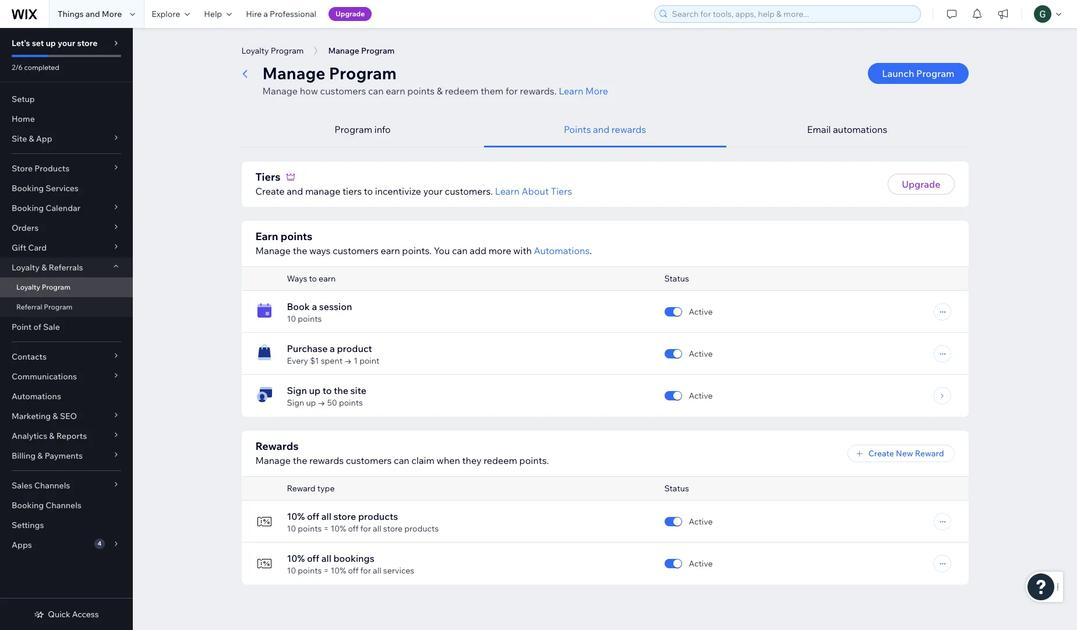 Task type: vqa. For each thing, say whether or not it's contained in the screenshot.


Task type: describe. For each thing, give the bounding box(es) containing it.
automations
[[833, 124, 888, 135]]

store products button
[[0, 159, 133, 178]]

2/6
[[12, 63, 23, 72]]

products
[[35, 163, 69, 174]]

payments
[[45, 451, 83, 461]]

the for up
[[334, 385, 349, 396]]

sales channels
[[12, 480, 70, 491]]

new
[[896, 448, 914, 459]]

create for create and manage tiers to incentivize your customers. learn about tiers
[[256, 185, 285, 197]]

points
[[564, 124, 591, 135]]

1 vertical spatial up
[[309, 385, 321, 396]]

completed
[[24, 63, 59, 72]]

site & app
[[12, 133, 52, 144]]

and for rewards
[[593, 124, 610, 135]]

0 vertical spatial products
[[358, 511, 398, 522]]

rewards inside rewards manage the rewards customers can claim when they redeem points.
[[309, 455, 344, 466]]

incentivize
[[375, 185, 421, 197]]

you
[[434, 245, 450, 256]]

reward inside button
[[916, 448, 944, 459]]

contacts
[[12, 351, 47, 362]]

learn about tiers button
[[495, 184, 572, 198]]

0 horizontal spatial learn
[[495, 185, 520, 197]]

1 vertical spatial tiers
[[551, 185, 572, 197]]

learn more link
[[559, 84, 608, 98]]

program for referral program link
[[44, 302, 73, 311]]

seo
[[60, 411, 77, 421]]

help button
[[197, 0, 239, 28]]

can for rewards
[[394, 455, 410, 466]]

hire a professional
[[246, 9, 316, 19]]

things and more
[[58, 9, 122, 19]]

off left bookings
[[307, 553, 319, 564]]

billing & payments
[[12, 451, 83, 461]]

→ inside purchase a product every $1 spent → 1 point
[[345, 356, 352, 366]]

4
[[98, 540, 101, 547]]

how
[[300, 85, 318, 97]]

launch
[[883, 68, 915, 79]]

wix bookings app icon image
[[256, 302, 273, 319]]

& for payments
[[37, 451, 43, 461]]

create new reward
[[869, 448, 944, 459]]

professional
[[270, 9, 316, 19]]

product
[[337, 343, 372, 354]]

program for launch program button
[[917, 68, 955, 79]]

reward type - fixed image
[[256, 555, 273, 572]]

points inside sign up to the site sign up → 50 points
[[339, 397, 363, 408]]

for inside 10% off all bookings 10 points  = 10% off for all services
[[361, 565, 371, 576]]

point
[[360, 356, 380, 366]]

store
[[12, 163, 33, 174]]

manage inside "button"
[[328, 45, 360, 56]]

2 horizontal spatial store
[[383, 523, 403, 534]]

10% off all store products 10 points  = 10% off for all store products
[[287, 511, 439, 534]]

referrals
[[49, 262, 83, 273]]

loyalty program for loyalty program link
[[16, 283, 70, 291]]

for inside 10% off all store products 10 points  = 10% off for all store products
[[361, 523, 371, 534]]

automations inside sidebar element
[[12, 391, 61, 402]]

sign up to the site sign up → 50 points
[[287, 385, 367, 408]]

when
[[437, 455, 460, 466]]

book a session 10 points
[[287, 301, 352, 324]]

program info button
[[242, 112, 484, 147]]

for inside the manage program manage how customers can earn points & redeem them for rewards. learn more
[[506, 85, 518, 97]]

1 vertical spatial reward
[[287, 483, 316, 494]]

= inside 10% off all store products 10 points  = 10% off for all store products
[[324, 523, 329, 534]]

services
[[383, 565, 414, 576]]

10% off all bookings 10 points  = 10% off for all services
[[287, 553, 414, 576]]

0 vertical spatial upgrade button
[[329, 7, 372, 21]]

booking services link
[[0, 178, 133, 198]]

site
[[351, 385, 367, 396]]

communications button
[[0, 367, 133, 386]]

50
[[327, 397, 337, 408]]

10% right reward type - fixed icon at the bottom
[[287, 553, 305, 564]]

active for 10% off all store products
[[689, 516, 713, 527]]

can for manage program
[[368, 85, 384, 97]]

let's set up your store
[[12, 38, 98, 48]]

more inside the manage program manage how customers can earn points & redeem them for rewards. learn more
[[586, 85, 608, 97]]

sales channels button
[[0, 476, 133, 495]]

book
[[287, 301, 310, 312]]

manage program button
[[323, 42, 401, 59]]

hire
[[246, 9, 262, 19]]

services
[[46, 183, 79, 194]]

spent
[[321, 356, 343, 366]]

rewards manage the rewards customers can claim when they redeem points.
[[256, 439, 549, 466]]

loyalty & referrals
[[12, 262, 83, 273]]

program info
[[335, 124, 391, 135]]

automations button
[[534, 244, 590, 258]]

analytics & reports
[[12, 431, 87, 441]]

automations inside earn points manage the ways customers earn points. you can add more with automations .
[[534, 245, 590, 256]]

sale
[[43, 322, 60, 332]]

2 sign from the top
[[287, 397, 304, 408]]

email automations
[[808, 124, 888, 135]]

purchase a product every $1 spent → 1 point
[[287, 343, 380, 366]]

points inside the book a session 10 points
[[298, 314, 322, 324]]

referral
[[16, 302, 42, 311]]

channels for booking channels
[[46, 500, 81, 511]]

gift card button
[[0, 238, 133, 258]]

customers.
[[445, 185, 493, 197]]

manage inside rewards manage the rewards customers can claim when they redeem points.
[[256, 455, 291, 466]]

upgrade for the topmost upgrade button
[[336, 9, 365, 18]]

2 vertical spatial earn
[[319, 273, 336, 284]]

program for manage program "button"
[[361, 45, 395, 56]]

site
[[12, 133, 27, 144]]

ways
[[309, 245, 331, 256]]

earn
[[256, 230, 278, 243]]

& for seo
[[53, 411, 58, 421]]

and for more
[[86, 9, 100, 19]]

manage inside earn points manage the ways customers earn points. you can add more with automations .
[[256, 245, 291, 256]]

& for app
[[29, 133, 34, 144]]

loyalty program button
[[236, 42, 310, 59]]

gift card
[[12, 242, 47, 253]]

a for product
[[330, 343, 335, 354]]

10 inside the book a session 10 points
[[287, 314, 296, 324]]

can inside earn points manage the ways customers earn points. you can add more with automations .
[[452, 245, 468, 256]]

channels for sales channels
[[34, 480, 70, 491]]

off down bookings
[[348, 565, 359, 576]]

earn for program
[[386, 85, 405, 97]]

loyalty & referrals button
[[0, 258, 133, 277]]

points inside the manage program manage how customers can earn points & redeem them for rewards. learn more
[[407, 85, 435, 97]]

up inside sidebar element
[[46, 38, 56, 48]]

store inside sidebar element
[[77, 38, 98, 48]]

loyalty for 'loyalty program' button
[[242, 45, 269, 56]]

a for session
[[312, 301, 317, 312]]

quick
[[48, 609, 70, 620]]

booking channels
[[12, 500, 81, 511]]

gift
[[12, 242, 26, 253]]

card
[[28, 242, 47, 253]]

program inside the manage program manage how customers can earn points & redeem them for rewards. learn more
[[329, 63, 397, 83]]

calendar
[[46, 203, 81, 213]]

of
[[33, 322, 41, 332]]

loyalty program link
[[0, 277, 133, 297]]



Task type: locate. For each thing, give the bounding box(es) containing it.
launch program button
[[869, 63, 969, 84]]

0 vertical spatial and
[[86, 9, 100, 19]]

marketing
[[12, 411, 51, 421]]

0 vertical spatial the
[[293, 245, 307, 256]]

& down card
[[41, 262, 47, 273]]

products up bookings
[[358, 511, 398, 522]]

1 horizontal spatial tiers
[[551, 185, 572, 197]]

booking up orders
[[12, 203, 44, 213]]

0 vertical spatial store
[[77, 38, 98, 48]]

0 vertical spatial loyalty program
[[242, 45, 304, 56]]

let's
[[12, 38, 30, 48]]

sign down "every"
[[287, 385, 307, 396]]

the inside sign up to the site sign up → 50 points
[[334, 385, 349, 396]]

0 vertical spatial status
[[665, 273, 689, 284]]

earn inside earn points manage the ways customers earn points. you can add more with automations .
[[381, 245, 400, 256]]

tab list containing program info
[[242, 112, 969, 147]]

active
[[689, 307, 713, 317], [689, 349, 713, 359], [689, 390, 713, 401], [689, 516, 713, 527], [689, 558, 713, 569]]

program for 'loyalty program' button
[[271, 45, 304, 56]]

rewards inside button
[[612, 124, 646, 135]]

automations
[[534, 245, 590, 256], [12, 391, 61, 402]]

channels
[[34, 480, 70, 491], [46, 500, 81, 511]]

1 vertical spatial your
[[424, 185, 443, 197]]

2 horizontal spatial a
[[330, 343, 335, 354]]

a right book
[[312, 301, 317, 312]]

points inside earn points manage the ways customers earn points. you can add more with automations .
[[281, 230, 313, 243]]

program inside "button"
[[361, 45, 395, 56]]

10% down bookings
[[331, 565, 346, 576]]

1 vertical spatial the
[[334, 385, 349, 396]]

0 vertical spatial customers
[[320, 85, 366, 97]]

and right "points"
[[593, 124, 610, 135]]

0 vertical spatial redeem
[[445, 85, 479, 97]]

$1
[[310, 356, 319, 366]]

1 horizontal spatial loyalty program
[[242, 45, 304, 56]]

all left services
[[373, 565, 382, 576]]

→
[[345, 356, 352, 366], [318, 397, 326, 408]]

and for manage
[[287, 185, 303, 197]]

10 right reward type - fixed icon at the bottom
[[287, 565, 296, 576]]

manage program manage how customers can earn points & redeem them for rewards. learn more
[[263, 63, 608, 97]]

program for loyalty program link
[[42, 283, 70, 291]]

more
[[102, 9, 122, 19], [586, 85, 608, 97]]

1 horizontal spatial automations
[[534, 245, 590, 256]]

10% down reward type
[[287, 511, 305, 522]]

more right things
[[102, 9, 122, 19]]

point of sale link
[[0, 317, 133, 337]]

1 horizontal spatial learn
[[559, 85, 584, 97]]

1 sign from the top
[[287, 385, 307, 396]]

1 horizontal spatial rewards
[[612, 124, 646, 135]]

loyalty for "loyalty & referrals" dropdown button
[[12, 262, 40, 273]]

settings
[[12, 520, 44, 530]]

loyalty program up referral program
[[16, 283, 70, 291]]

points
[[407, 85, 435, 97], [281, 230, 313, 243], [298, 314, 322, 324], [339, 397, 363, 408], [298, 523, 322, 534], [298, 565, 322, 576]]

0 horizontal spatial more
[[102, 9, 122, 19]]

2 = from the top
[[324, 565, 329, 576]]

access
[[72, 609, 99, 620]]

1 vertical spatial and
[[593, 124, 610, 135]]

create left new
[[869, 448, 895, 459]]

up right set
[[46, 38, 56, 48]]

& inside "dropdown button"
[[37, 451, 43, 461]]

2 vertical spatial 10
[[287, 565, 296, 576]]

upgrade for the bottom upgrade button
[[902, 178, 941, 190]]

0 vertical spatial earn
[[386, 85, 405, 97]]

1 vertical spatial sign
[[287, 397, 304, 408]]

0 vertical spatial learn
[[559, 85, 584, 97]]

2 vertical spatial loyalty
[[16, 283, 40, 291]]

redeem right they
[[484, 455, 518, 466]]

2 vertical spatial for
[[361, 565, 371, 576]]

10 right reward type - fixed image
[[287, 523, 296, 534]]

2 active from the top
[[689, 349, 713, 359]]

& left seo
[[53, 411, 58, 421]]

all down type
[[322, 511, 332, 522]]

&
[[437, 85, 443, 97], [29, 133, 34, 144], [41, 262, 47, 273], [53, 411, 58, 421], [49, 431, 55, 441], [37, 451, 43, 461]]

app
[[36, 133, 52, 144]]

a
[[264, 9, 268, 19], [312, 301, 317, 312], [330, 343, 335, 354]]

1 horizontal spatial store
[[334, 511, 356, 522]]

2 vertical spatial can
[[394, 455, 410, 466]]

with
[[514, 245, 532, 256]]

and left manage
[[287, 185, 303, 197]]

booking for booking calendar
[[12, 203, 44, 213]]

email automations button
[[727, 112, 969, 147]]

1 vertical spatial channels
[[46, 500, 81, 511]]

create new reward button
[[848, 445, 955, 462]]

your
[[58, 38, 75, 48], [424, 185, 443, 197]]

store down things and more
[[77, 38, 98, 48]]

a inside the book a session 10 points
[[312, 301, 317, 312]]

& right site on the left top
[[29, 133, 34, 144]]

loyalty inside button
[[242, 45, 269, 56]]

points inside 10% off all bookings 10 points  = 10% off for all services
[[298, 565, 322, 576]]

and inside points and rewards button
[[593, 124, 610, 135]]

redeem for manage program
[[445, 85, 479, 97]]

hire a professional link
[[239, 0, 323, 28]]

1 vertical spatial more
[[586, 85, 608, 97]]

0 horizontal spatial can
[[368, 85, 384, 97]]

reports
[[56, 431, 87, 441]]

marketing & seo
[[12, 411, 77, 421]]

2/6 completed
[[12, 63, 59, 72]]

10 inside 10% off all bookings 10 points  = 10% off for all services
[[287, 565, 296, 576]]

0 horizontal spatial upgrade button
[[329, 7, 372, 21]]

a inside purchase a product every $1 spent → 1 point
[[330, 343, 335, 354]]

earn left you
[[381, 245, 400, 256]]

store down type
[[334, 511, 356, 522]]

manage
[[328, 45, 360, 56], [263, 63, 326, 83], [263, 85, 298, 97], [256, 245, 291, 256], [256, 455, 291, 466]]

booking down store
[[12, 183, 44, 194]]

1 horizontal spatial redeem
[[484, 455, 518, 466]]

1 10 from the top
[[287, 314, 296, 324]]

the inside rewards manage the rewards customers can claim when they redeem points.
[[293, 455, 307, 466]]

& inside popup button
[[29, 133, 34, 144]]

1 vertical spatial loyalty program
[[16, 283, 70, 291]]

up down $1
[[309, 385, 321, 396]]

a up 'spent'
[[330, 343, 335, 354]]

1 vertical spatial redeem
[[484, 455, 518, 466]]

learn right rewards.
[[559, 85, 584, 97]]

1 vertical spatial =
[[324, 565, 329, 576]]

sign right wix members area app icon
[[287, 397, 304, 408]]

loyalty for loyalty program link
[[16, 283, 40, 291]]

rewards.
[[520, 85, 557, 97]]

customers for manage
[[320, 85, 366, 97]]

booking calendar button
[[0, 198, 133, 218]]

booking inside popup button
[[12, 203, 44, 213]]

channels inside popup button
[[34, 480, 70, 491]]

0 horizontal spatial redeem
[[445, 85, 479, 97]]

3 active from the top
[[689, 390, 713, 401]]

store products
[[12, 163, 69, 174]]

redeem inside rewards manage the rewards customers can claim when they redeem points.
[[484, 455, 518, 466]]

= inside 10% off all bookings 10 points  = 10% off for all services
[[324, 565, 329, 576]]

can left claim
[[394, 455, 410, 466]]

off
[[307, 511, 319, 522], [348, 523, 359, 534], [307, 553, 319, 564], [348, 565, 359, 576]]

booking services
[[12, 183, 79, 194]]

reward type
[[287, 483, 335, 494]]

earn down ways
[[319, 273, 336, 284]]

1 vertical spatial create
[[869, 448, 895, 459]]

status for 10% off all store products
[[665, 483, 689, 494]]

for
[[506, 85, 518, 97], [361, 523, 371, 534], [361, 565, 371, 576]]

earn inside the manage program manage how customers can earn points & redeem them for rewards. learn more
[[386, 85, 405, 97]]

program
[[271, 45, 304, 56], [361, 45, 395, 56], [329, 63, 397, 83], [917, 68, 955, 79], [335, 124, 372, 135], [42, 283, 70, 291], [44, 302, 73, 311]]

to inside sign up to the site sign up → 50 points
[[323, 385, 332, 396]]

channels up booking channels
[[34, 480, 70, 491]]

automations up marketing
[[12, 391, 61, 402]]

a inside hire a professional link
[[264, 9, 268, 19]]

redeem inside the manage program manage how customers can earn points & redeem them for rewards. learn more
[[445, 85, 479, 97]]

0 vertical spatial upgrade
[[336, 9, 365, 18]]

can inside rewards manage the rewards customers can claim when they redeem points.
[[394, 455, 410, 466]]

point of sale
[[12, 322, 60, 332]]

0 vertical spatial automations
[[534, 245, 590, 256]]

loyalty inside dropdown button
[[12, 262, 40, 273]]

1 vertical spatial points.
[[520, 455, 549, 466]]

0 horizontal spatial reward
[[287, 483, 316, 494]]

& for referrals
[[41, 262, 47, 273]]

→ left '1'
[[345, 356, 352, 366]]

off up bookings
[[348, 523, 359, 534]]

reward type - fixed image
[[256, 513, 273, 530]]

points inside 10% off all store products 10 points  = 10% off for all store products
[[298, 523, 322, 534]]

setup
[[12, 94, 35, 104]]

your inside sidebar element
[[58, 38, 75, 48]]

0 vertical spatial your
[[58, 38, 75, 48]]

1 vertical spatial →
[[318, 397, 326, 408]]

& for reports
[[49, 431, 55, 441]]

2 vertical spatial store
[[383, 523, 403, 534]]

points and rewards
[[564, 124, 646, 135]]

reward left type
[[287, 483, 316, 494]]

active for sign up to the site
[[689, 390, 713, 401]]

1 vertical spatial products
[[405, 523, 439, 534]]

products up services
[[405, 523, 439, 534]]

store up services
[[383, 523, 403, 534]]

session
[[319, 301, 352, 312]]

0 vertical spatial →
[[345, 356, 352, 366]]

up
[[46, 38, 56, 48], [309, 385, 321, 396], [306, 397, 316, 408]]

2 horizontal spatial to
[[364, 185, 373, 197]]

0 horizontal spatial products
[[358, 511, 398, 522]]

0 horizontal spatial a
[[264, 9, 268, 19]]

0 vertical spatial channels
[[34, 480, 70, 491]]

can right you
[[452, 245, 468, 256]]

contacts button
[[0, 347, 133, 367]]

customers right how
[[320, 85, 366, 97]]

loyalty down the gift card
[[12, 262, 40, 273]]

1 horizontal spatial products
[[405, 523, 439, 534]]

customers inside earn points manage the ways customers earn points. you can add more with automations .
[[333, 245, 379, 256]]

0 horizontal spatial points.
[[402, 245, 432, 256]]

1 vertical spatial upgrade
[[902, 178, 941, 190]]

a right hire
[[264, 9, 268, 19]]

5 active from the top
[[689, 558, 713, 569]]

booking for booking channels
[[12, 500, 44, 511]]

& left them
[[437, 85, 443, 97]]

for down bookings
[[361, 565, 371, 576]]

redeem
[[445, 85, 479, 97], [484, 455, 518, 466]]

create inside button
[[869, 448, 895, 459]]

off down reward type
[[307, 511, 319, 522]]

orders
[[12, 223, 39, 233]]

can inside the manage program manage how customers can earn points & redeem them for rewards. learn more
[[368, 85, 384, 97]]

reward right new
[[916, 448, 944, 459]]

earn up info in the top of the page
[[386, 85, 405, 97]]

sidebar element
[[0, 28, 133, 630]]

0 vertical spatial up
[[46, 38, 56, 48]]

tab list
[[242, 112, 969, 147]]

info
[[375, 124, 391, 135]]

the inside earn points manage the ways customers earn points. you can add more with automations .
[[293, 245, 307, 256]]

1 vertical spatial loyalty
[[12, 262, 40, 273]]

customers
[[320, 85, 366, 97], [333, 245, 379, 256], [346, 455, 392, 466]]

point
[[12, 322, 32, 332]]

2 booking from the top
[[12, 203, 44, 213]]

create for create new reward
[[869, 448, 895, 459]]

booking up settings
[[12, 500, 44, 511]]

learn inside the manage program manage how customers can earn points & redeem them for rewards. learn more
[[559, 85, 584, 97]]

& inside dropdown button
[[41, 262, 47, 273]]

customers inside rewards manage the rewards customers can claim when they redeem points.
[[346, 455, 392, 466]]

create up "earn"
[[256, 185, 285, 197]]

loyalty program inside loyalty program link
[[16, 283, 70, 291]]

booking channels link
[[0, 495, 133, 515]]

active for 10% off all bookings
[[689, 558, 713, 569]]

2 vertical spatial a
[[330, 343, 335, 354]]

status for book a session
[[665, 273, 689, 284]]

1 vertical spatial booking
[[12, 203, 44, 213]]

wix members area app icon image
[[256, 386, 273, 403]]

redeem for rewards
[[484, 455, 518, 466]]

1 = from the top
[[324, 523, 329, 534]]

2 horizontal spatial and
[[593, 124, 610, 135]]

tiers
[[256, 170, 281, 184], [551, 185, 572, 197]]

1 horizontal spatial upgrade
[[902, 178, 941, 190]]

setup link
[[0, 89, 133, 109]]

1 vertical spatial a
[[312, 301, 317, 312]]

1 horizontal spatial can
[[394, 455, 410, 466]]

1 vertical spatial customers
[[333, 245, 379, 256]]

& right billing
[[37, 451, 43, 461]]

& left reports
[[49, 431, 55, 441]]

referral program
[[16, 302, 73, 311]]

1 vertical spatial for
[[361, 523, 371, 534]]

booking calendar
[[12, 203, 81, 213]]

0 vertical spatial tiers
[[256, 170, 281, 184]]

active for book a session
[[689, 307, 713, 317]]

manage
[[305, 185, 341, 197]]

1 booking from the top
[[12, 183, 44, 194]]

about
[[522, 185, 549, 197]]

2 10 from the top
[[287, 523, 296, 534]]

customers inside the manage program manage how customers can earn points & redeem them for rewards. learn more
[[320, 85, 366, 97]]

0 vertical spatial booking
[[12, 183, 44, 194]]

them
[[481, 85, 504, 97]]

1 horizontal spatial upgrade button
[[888, 174, 955, 195]]

1 status from the top
[[665, 273, 689, 284]]

0 vertical spatial rewards
[[612, 124, 646, 135]]

4 active from the top
[[689, 516, 713, 527]]

2 vertical spatial to
[[323, 385, 332, 396]]

the left ways
[[293, 245, 307, 256]]

and
[[86, 9, 100, 19], [593, 124, 610, 135], [287, 185, 303, 197]]

0 vertical spatial can
[[368, 85, 384, 97]]

more up points and rewards at right
[[586, 85, 608, 97]]

3 10 from the top
[[287, 565, 296, 576]]

1 vertical spatial learn
[[495, 185, 520, 197]]

& inside the manage program manage how customers can earn points & redeem them for rewards. learn more
[[437, 85, 443, 97]]

the down rewards
[[293, 455, 307, 466]]

the for points
[[293, 245, 307, 256]]

2 vertical spatial the
[[293, 455, 307, 466]]

0 horizontal spatial →
[[318, 397, 326, 408]]

create and manage tiers to incentivize your customers. learn about tiers
[[256, 185, 572, 197]]

3 booking from the top
[[12, 500, 44, 511]]

0 vertical spatial for
[[506, 85, 518, 97]]

10 inside 10% off all store products 10 points  = 10% off for all store products
[[287, 523, 296, 534]]

wix stores app icon image
[[256, 344, 273, 361]]

1 vertical spatial status
[[665, 483, 689, 494]]

upgrade button
[[329, 7, 372, 21], [888, 174, 955, 195]]

rewards right "points"
[[612, 124, 646, 135]]

points. inside rewards manage the rewards customers can claim when they redeem points.
[[520, 455, 549, 466]]

1 horizontal spatial more
[[586, 85, 608, 97]]

active for purchase a product
[[689, 349, 713, 359]]

1 vertical spatial to
[[309, 273, 317, 284]]

2 horizontal spatial can
[[452, 245, 468, 256]]

0 vertical spatial sign
[[287, 385, 307, 396]]

1 active from the top
[[689, 307, 713, 317]]

automations right with
[[534, 245, 590, 256]]

→ inside sign up to the site sign up → 50 points
[[318, 397, 326, 408]]

bookings
[[334, 553, 375, 564]]

0 horizontal spatial your
[[58, 38, 75, 48]]

all left bookings
[[322, 553, 332, 564]]

0 vertical spatial to
[[364, 185, 373, 197]]

channels down sales channels popup button
[[46, 500, 81, 511]]

the up 50
[[334, 385, 349, 396]]

customers right ways
[[333, 245, 379, 256]]

0 horizontal spatial loyalty program
[[16, 283, 70, 291]]

0 vertical spatial a
[[264, 9, 268, 19]]

0 horizontal spatial tiers
[[256, 170, 281, 184]]

loyalty program down hire a professional
[[242, 45, 304, 56]]

loyalty down hire
[[242, 45, 269, 56]]

learn left about
[[495, 185, 520, 197]]

redeem left them
[[445, 85, 479, 97]]

manage program
[[328, 45, 395, 56]]

1 horizontal spatial create
[[869, 448, 895, 459]]

every
[[287, 356, 308, 366]]

your right set
[[58, 38, 75, 48]]

automations link
[[0, 386, 133, 406]]

1 horizontal spatial →
[[345, 356, 352, 366]]

points and rewards button
[[484, 112, 727, 147]]

help
[[204, 9, 222, 19]]

1 vertical spatial upgrade button
[[888, 174, 955, 195]]

for up bookings
[[361, 523, 371, 534]]

loyalty up referral
[[16, 283, 40, 291]]

customers left claim
[[346, 455, 392, 466]]

customers for rewards
[[346, 455, 392, 466]]

2 status from the top
[[665, 483, 689, 494]]

points. inside earn points manage the ways customers earn points. you can add more with automations .
[[402, 245, 432, 256]]

to up 50
[[323, 385, 332, 396]]

the
[[293, 245, 307, 256], [334, 385, 349, 396], [293, 455, 307, 466]]

0 horizontal spatial and
[[86, 9, 100, 19]]

set
[[32, 38, 44, 48]]

sales
[[12, 480, 32, 491]]

10% up bookings
[[331, 523, 346, 534]]

site & app button
[[0, 129, 133, 149]]

loyalty
[[242, 45, 269, 56], [12, 262, 40, 273], [16, 283, 40, 291]]

earn for points
[[381, 245, 400, 256]]

0 horizontal spatial to
[[309, 273, 317, 284]]

loyalty program for 'loyalty program' button
[[242, 45, 304, 56]]

analytics & reports button
[[0, 426, 133, 446]]

0 horizontal spatial store
[[77, 38, 98, 48]]

1 horizontal spatial your
[[424, 185, 443, 197]]

1 horizontal spatial and
[[287, 185, 303, 197]]

.
[[590, 245, 592, 256]]

launch program
[[883, 68, 955, 79]]

Search for tools, apps, help & more... field
[[669, 6, 917, 22]]

10 down book
[[287, 314, 296, 324]]

2 vertical spatial up
[[306, 397, 316, 408]]

a for professional
[[264, 9, 268, 19]]

your right incentivize
[[424, 185, 443, 197]]

rewards up type
[[309, 455, 344, 466]]

0 vertical spatial loyalty
[[242, 45, 269, 56]]

all up bookings
[[373, 523, 382, 534]]

0 horizontal spatial upgrade
[[336, 9, 365, 18]]

settings link
[[0, 515, 133, 535]]

to right tiers at the top
[[364, 185, 373, 197]]

and right things
[[86, 9, 100, 19]]

rewards
[[256, 439, 299, 453]]

booking for booking services
[[12, 183, 44, 194]]

for right them
[[506, 85, 518, 97]]

email
[[808, 124, 831, 135]]

things
[[58, 9, 84, 19]]

up left 50
[[306, 397, 316, 408]]

1 vertical spatial automations
[[12, 391, 61, 402]]

claim
[[412, 455, 435, 466]]

loyalty program inside 'loyalty program' button
[[242, 45, 304, 56]]

→ left 50
[[318, 397, 326, 408]]

billing & payments button
[[0, 446, 133, 466]]

can up info in the top of the page
[[368, 85, 384, 97]]

to right the ways
[[309, 273, 317, 284]]



